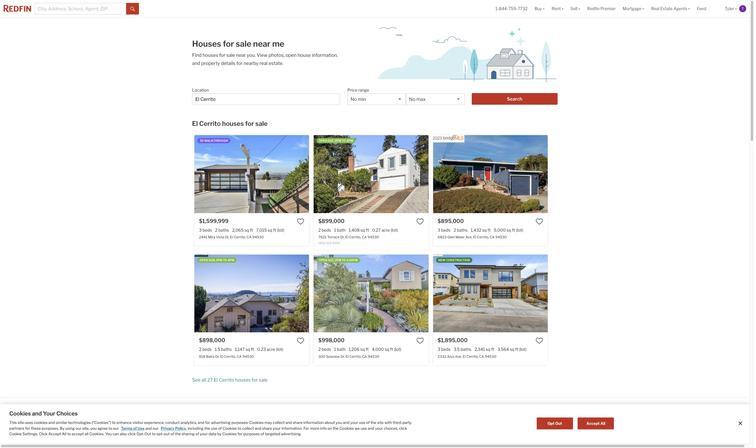 Task type: vqa. For each thing, say whether or not it's contained in the screenshot.


Task type: describe. For each thing, give the bounding box(es) containing it.
2 baths for $895,000
[[454, 228, 468, 233]]

real estate agents ▾ link
[[651, 0, 690, 17]]

redfin open thu, 5pm to 8pm
[[289, 434, 336, 438]]

site,
[[82, 426, 90, 431]]

1 vertical spatial near
[[236, 53, 246, 58]]

cerrito, for 7621 terrace dr, el cerrito, ca 94530 (415) 323-9000
[[349, 235, 361, 239]]

walkthrough for redfin open thu, 5pm to 8pm
[[293, 441, 317, 444]]

analytics,
[[181, 421, 197, 425]]

visitor
[[132, 421, 143, 425]]

use
[[138, 426, 145, 431]]

share inside , including the use of cookies to collect and share your information. for more info on the cookies we use and your choices, click cookie settings. click accept all to accept all cookies. you can also click opt-out to opt-out of the sharing of your data by cookies for purposes of targeted advertising.
[[262, 426, 272, 431]]

3 for $895,000
[[438, 228, 440, 233]]

use inside this site uses cookies and similar technologies ("cookies") to enhance visitor experience, conduct analytics, and for advertising purposes. cookies may collect and share information about you and your use of the site with third-party partners for these purposes. by using our site, you agree to our
[[359, 421, 365, 425]]

2 beds for $898,000
[[199, 347, 212, 352]]

2 beds for $998,000
[[318, 347, 331, 352]]

information,
[[312, 53, 338, 58]]

2332
[[438, 355, 446, 359]]

information.
[[282, 426, 303, 431]]

to for $998,000
[[342, 259, 346, 262]]

5,000 sq ft (lot)
[[494, 228, 523, 233]]

cookies right by
[[222, 432, 237, 437]]

user photo image
[[740, 5, 747, 12]]

open for $898,000
[[200, 259, 208, 262]]

3 beds for $1,599,999
[[199, 228, 212, 233]]

ca down "2,065 sq ft"
[[247, 235, 252, 239]]

ft for 5,000 sq ft (lot)
[[512, 228, 515, 233]]

rent ▾ button
[[548, 0, 567, 17]]

1,206
[[349, 347, 360, 352]]

2 baths for $1,599,999
[[215, 228, 229, 233]]

to down terms of use and our privacy policy
[[152, 432, 156, 437]]

(lot) for $1,895,000
[[519, 347, 527, 352]]

6823
[[438, 235, 447, 239]]

1-844-759-7732 link
[[496, 6, 528, 11]]

of up by
[[218, 426, 222, 431]]

4:30pm
[[347, 259, 358, 262]]

1,408 sq ft
[[349, 228, 369, 233]]

me
[[272, 39, 284, 49]]

7,015
[[256, 228, 267, 233]]

2 photo of 300 seaview dr, el cerrito, ca 94530 image from the left
[[428, 255, 543, 333]]

cookies
[[34, 421, 48, 425]]

photos,
[[269, 53, 285, 58]]

2441
[[199, 235, 207, 239]]

cerrito, for 818 balra dr, el cerrito, ca 94530
[[224, 355, 236, 359]]

ft for 2,065 sq ft
[[250, 228, 253, 233]]

ft for 2,341 sq ft
[[491, 347, 495, 352]]

2 up the vista
[[215, 228, 218, 233]]

submit search image
[[130, 7, 135, 11]]

vista
[[216, 235, 224, 239]]

thu,
[[309, 434, 316, 438]]

agree
[[98, 426, 108, 431]]

1,408
[[349, 228, 360, 233]]

real estate agents ▾ button
[[648, 0, 694, 17]]

ft for 1,206 sq ft
[[366, 347, 369, 352]]

0 vertical spatial purposes.
[[231, 421, 249, 425]]

cookies and your choices
[[9, 410, 78, 417]]

2 for $898,000
[[199, 347, 202, 352]]

to for $898,000
[[223, 259, 227, 262]]

3d walkthrough for redfin open thu, 5pm to 8pm
[[289, 441, 317, 444]]

1 vertical spatial purposes.
[[42, 426, 59, 431]]

no max
[[409, 97, 426, 102]]

323-
[[326, 241, 332, 245]]

beds for $899,000
[[322, 228, 331, 233]]

find
[[192, 53, 202, 58]]

sq for 2,065
[[245, 228, 249, 233]]

by
[[60, 426, 64, 431]]

share inside this site uses cookies and similar technologies ("cookies") to enhance visitor experience, conduct analytics, and for advertising purposes. cookies may collect and share information about you and your use of the site with third-party partners for these purposes. by using our site, you agree to our
[[293, 421, 303, 425]]

info
[[320, 426, 327, 431]]

2 site from the left
[[377, 421, 384, 425]]

the down policy
[[175, 432, 181, 437]]

and up cookies
[[32, 410, 42, 417]]

▾ for buy ▾
[[543, 6, 545, 11]]

3d walkthrough down el cerrito houses for sale
[[200, 139, 228, 143]]

2 photo of 7621 terrace dr, el cerrito, ca 94530 image from the left
[[428, 135, 543, 213]]

to up the you
[[108, 426, 112, 431]]

real
[[651, 6, 660, 11]]

2pm for $998,000
[[335, 259, 341, 262]]

2 photo of 6823 glen mawr ave, el cerrito, ca 94530 image from the left
[[548, 135, 663, 213]]

rent
[[552, 6, 561, 11]]

no for no min
[[351, 97, 357, 102]]

the right on
[[333, 426, 339, 431]]

2,065 sq ft
[[232, 228, 253, 233]]

favorite button checkbox for $998,000
[[416, 337, 424, 345]]

new construction
[[438, 259, 470, 262]]

sq for 1,408
[[361, 228, 365, 233]]

buy ▾
[[535, 6, 545, 11]]

dr, for 300 seaview dr, el cerrito, ca 94530
[[341, 355, 345, 359]]

location
[[192, 88, 209, 93]]

2 for $899,000
[[318, 228, 321, 233]]

1 vertical spatial ave,
[[455, 355, 462, 359]]

1 vertical spatial click
[[128, 432, 136, 437]]

12pm
[[229, 434, 237, 438]]

1 vertical spatial houses
[[222, 120, 244, 127]]

today,
[[218, 434, 228, 438]]

uses
[[25, 421, 33, 425]]

choices
[[56, 410, 78, 417]]

we
[[355, 426, 360, 431]]

2441 mira vista dr, el cerrito, ca 94530
[[199, 235, 264, 239]]

favorite button image for $898,000
[[297, 337, 305, 345]]

terms of use link
[[121, 426, 145, 431]]

dr, right the vista
[[225, 235, 229, 239]]

1 photo of 7621 terrace dr, el cerrito, ca 94530 image from the left
[[314, 135, 429, 213]]

beds for $1,895,000
[[441, 347, 451, 352]]

seaview
[[326, 355, 340, 359]]

ft for 1,408 sq ft
[[366, 228, 369, 233]]

2 up glen
[[454, 228, 456, 233]]

ca down 5,000 on the right bottom of the page
[[490, 235, 495, 239]]

27
[[207, 378, 213, 383]]

(lot) right 0.23
[[276, 347, 283, 352]]

favorite button checkbox for $895,000
[[536, 218, 543, 225]]

0 vertical spatial houses
[[203, 53, 218, 58]]

1 our from the left
[[76, 426, 81, 431]]

(lot) for $1,599,999
[[277, 228, 284, 233]]

for inside , including the use of cookies to collect and share your information. for more info on the cookies we use and your choices, click cookie settings. click accept all to accept all cookies. you can also click opt-out to opt-out of the sharing of your data by cookies for purposes of targeted advertising.
[[238, 432, 243, 437]]

houses for sale near me
[[192, 39, 284, 49]]

favorite button checkbox for $1,599,999
[[297, 218, 305, 225]]

partners
[[9, 426, 24, 431]]

accept inside , including the use of cookies to collect and share your information. for more info on the cookies we use and your choices, click cookie settings. click accept all to accept all cookies. you can also click opt-out to opt-out of the sharing of your data by cookies for purposes of targeted advertising.
[[48, 432, 61, 437]]

1 photo of 818 balra dr, el cerrito, ca 94530 image from the left
[[194, 255, 309, 333]]

to down using
[[67, 432, 71, 437]]

sharing
[[182, 432, 195, 437]]

cookies inside this site uses cookies and similar technologies ("cookies") to enhance visitor experience, conduct analytics, and for advertising purposes. cookies may collect and share information about you and your use of the site with third-party partners for these purposes. by using our site, you agree to our
[[249, 421, 264, 425]]

your left data
[[200, 432, 208, 437]]

cerrito, down 1,432 sq ft
[[477, 235, 489, 239]]

of right out
[[171, 432, 174, 437]]

ft for 1,432 sq ft
[[488, 228, 491, 233]]

sat, for $899,000
[[328, 139, 334, 143]]

your left choices,
[[375, 426, 383, 431]]

out inside , including the use of cookies to collect and share your information. for more info on the cookies we use and your choices, click cookie settings. click accept all to accept all cookies. you can also click opt-out to opt-out of the sharing of your data by cookies for purposes of targeted advertising.
[[145, 432, 151, 437]]

choices,
[[384, 426, 398, 431]]

details
[[221, 61, 235, 66]]

2,341 sq ft
[[475, 347, 495, 352]]

of left use
[[133, 426, 137, 431]]

cookies left we
[[340, 426, 354, 431]]

1 photo of 2332 alva ave, el cerrito, ca 94530 image from the left
[[433, 255, 548, 333]]

sq for 2,341
[[486, 347, 491, 352]]

0 vertical spatial click
[[399, 426, 407, 431]]

for
[[304, 426, 309, 431]]

$1,895,000
[[438, 338, 468, 344]]

4pm for $899,000
[[347, 139, 353, 143]]

the up data
[[204, 426, 210, 431]]

favorite button image for $998,000
[[416, 337, 424, 345]]

(lot) right 0.27
[[391, 228, 398, 233]]

open sat, 2pm to 4pm
[[319, 139, 353, 143]]

sq for 1,206
[[360, 347, 365, 352]]

cookies up "this"
[[9, 410, 31, 417]]

similar
[[56, 421, 67, 425]]

and up purposes
[[255, 426, 261, 431]]

94530 down 5,000 on the right bottom of the page
[[496, 235, 507, 239]]

and up information.
[[286, 421, 292, 425]]

sun,
[[209, 259, 216, 262]]

0 vertical spatial cerrito
[[199, 120, 221, 127]]

on
[[328, 426, 332, 431]]

use right we
[[361, 426, 367, 431]]

ft for 7,015 sq ft (lot)
[[273, 228, 276, 233]]

1 bath for $899,000
[[334, 228, 346, 233]]

3,564 sq ft (lot)
[[498, 347, 527, 352]]

of down including
[[196, 432, 199, 437]]

acre for $898,000
[[267, 347, 275, 352]]

3 for $1,599,999
[[199, 228, 202, 233]]

▾ for rent ▾
[[562, 6, 564, 11]]

min
[[358, 97, 366, 102]]

alva
[[447, 355, 454, 359]]

this
[[9, 421, 17, 425]]

and right about
[[343, 421, 350, 425]]

use up data
[[211, 426, 217, 431]]

1 photo of 6823 glen mawr ave, el cerrito, ca 94530 image from the left
[[433, 135, 548, 213]]

you.
[[247, 53, 256, 58]]

estate.
[[269, 61, 284, 66]]

1.5 baths
[[215, 347, 232, 352]]

and down the your
[[48, 421, 55, 425]]

94530 down 7,015
[[252, 235, 264, 239]]

94530 for 818 balra dr, el cerrito, ca 94530
[[243, 355, 254, 359]]

privacy policy link
[[161, 426, 186, 431]]

$898,000
[[199, 338, 225, 344]]

to up redfin open today, 12pm to 2pm
[[238, 426, 241, 431]]

walkthrough down el cerrito houses for sale
[[204, 139, 228, 143]]

photo of 321 7th ave, san francisco, ca 94118 image
[[375, 433, 464, 448]]

redfin open today, 12pm to 2pm
[[197, 434, 249, 438]]

advertising
[[211, 421, 231, 425]]

and right we
[[368, 426, 374, 431]]

2 for $998,000
[[318, 347, 321, 352]]

the inside this site uses cookies and similar technologies ("cookies") to enhance visitor experience, conduct analytics, and for advertising purposes. cookies may collect and share information about you and your use of the site with third-party partners for these purposes. by using our site, you agree to our
[[371, 421, 377, 425]]

next button image
[[299, 171, 305, 177]]

real
[[260, 61, 268, 66]]

▾ for sell ▾
[[579, 6, 580, 11]]

cookies.
[[89, 432, 104, 437]]

1 for $998,000
[[334, 347, 336, 352]]

cerrito, for 300 seaview dr, el cerrito, ca 94530
[[350, 355, 362, 359]]

dr, for 818 balra dr, el cerrito, ca 94530
[[215, 355, 220, 359]]

buy ▾ button
[[535, 0, 545, 17]]

2 vertical spatial 2pm
[[242, 434, 249, 438]]

out
[[164, 432, 170, 437]]

including
[[188, 426, 204, 431]]

ft for 4,000 sq ft (lot)
[[390, 347, 393, 352]]

accept inside button
[[587, 421, 600, 426]]

cookies up 12pm
[[223, 426, 237, 431]]

walkthrough for redfin open today, 12pm to 2pm
[[202, 441, 226, 444]]

0.23 acre (lot)
[[257, 347, 283, 352]]

, including the use of cookies to collect and share your information. for more info on the cookies we use and your choices, click cookie settings. click accept all to accept all cookies. you can also click opt-out to opt-out of the sharing of your data by cookies for purposes of targeted advertising.
[[9, 426, 407, 437]]

1,432
[[471, 228, 481, 233]]

you
[[105, 432, 112, 437]]

buy
[[535, 6, 542, 11]]

opt-
[[137, 432, 145, 437]]

favorite button image for $1,895,000
[[536, 337, 543, 345]]

cookies and your choices alert dialog
[[0, 404, 750, 444]]

0.27
[[372, 228, 381, 233]]

2,065
[[232, 228, 244, 233]]

all inside , including the use of cookies to collect and share your information. for more info on the cookies we use and your choices, click cookie settings. click accept all to accept all cookies. you can also click opt-out to opt-out of the sharing of your data by cookies for purposes of targeted advertising.
[[62, 432, 66, 437]]

0 vertical spatial ave,
[[466, 235, 473, 239]]

cookie
[[9, 432, 22, 437]]

1 photo of 300 seaview dr, el cerrito, ca 94530 image from the left
[[314, 255, 429, 333]]

1 photo of 2441 mira vista dr, el cerrito, ca 94530 image from the left
[[194, 135, 309, 213]]

sq for 1,147
[[246, 347, 250, 352]]

ca for 2332 alva ave, el cerrito, ca 94530
[[479, 355, 484, 359]]

1 vertical spatial city, address, school, agent, zip search field
[[192, 93, 340, 105]]



Task type: locate. For each thing, give the bounding box(es) containing it.
these
[[31, 426, 41, 431]]

1 horizontal spatial favorite button checkbox
[[416, 218, 424, 225]]

0 horizontal spatial click
[[128, 432, 136, 437]]

300 seaview dr, el cerrito, ca 94530
[[318, 355, 379, 359]]

opt out button
[[537, 418, 573, 430]]

3 beds up 2441
[[199, 228, 212, 233]]

near
[[253, 39, 271, 49], [236, 53, 246, 58]]

of left targeted
[[261, 432, 264, 437]]

sq right 5,000 on the right bottom of the page
[[507, 228, 511, 233]]

cookies left may
[[249, 421, 264, 425]]

1 horizontal spatial purposes.
[[231, 421, 249, 425]]

ft left 0.23
[[251, 347, 254, 352]]

(lot) for $895,000
[[516, 228, 523, 233]]

acre right 0.23
[[267, 347, 275, 352]]

no left max
[[409, 97, 416, 102]]

favorite button image for $1,599,999
[[297, 218, 305, 225]]

3 for $1,895,000
[[438, 347, 440, 352]]

3 beds for $1,895,000
[[438, 347, 451, 352]]

cerrito, down the 2,065
[[234, 235, 246, 239]]

1 vertical spatial accept
[[48, 432, 61, 437]]

open
[[286, 53, 297, 58]]

search
[[507, 96, 523, 102]]

2 our from the left
[[113, 426, 119, 431]]

photo of 50 burlwood dr, san francisco, ca 94127 image
[[284, 430, 373, 448]]

5 ▾ from the left
[[688, 6, 690, 11]]

sq for 3,564
[[510, 347, 515, 352]]

out inside button
[[556, 421, 562, 426]]

1 vertical spatial 1 bath
[[334, 347, 346, 352]]

8pm
[[329, 434, 336, 438]]

rent ▾ button
[[552, 0, 564, 17]]

3 beds up 6823
[[438, 228, 451, 233]]

and up including
[[198, 421, 204, 425]]

1 horizontal spatial accept
[[587, 421, 600, 426]]

1 vertical spatial cerrito
[[219, 378, 234, 383]]

with
[[385, 421, 392, 425]]

1 horizontal spatial site
[[377, 421, 384, 425]]

baths for $1,895,000
[[461, 347, 472, 352]]

759-
[[509, 6, 518, 11]]

beds up 7621
[[322, 228, 331, 233]]

2 1 from the top
[[334, 347, 336, 352]]

settings.
[[23, 432, 38, 437]]

94530 for 300 seaview dr, el cerrito, ca 94530
[[368, 355, 379, 359]]

2 beds for $899,000
[[318, 228, 331, 233]]

1 vertical spatial collect
[[242, 426, 254, 431]]

1 ▾ from the left
[[543, 6, 545, 11]]

1 for $899,000
[[334, 228, 336, 233]]

baths up 818 balra dr, el cerrito, ca 94530
[[221, 347, 232, 352]]

0 horizontal spatial all
[[85, 432, 89, 437]]

purposes.
[[231, 421, 249, 425], [42, 426, 59, 431]]

0 vertical spatial collect
[[273, 421, 285, 425]]

ca down the 1,206 sq ft on the left
[[362, 355, 367, 359]]

1 vertical spatial out
[[145, 432, 151, 437]]

favorite button checkbox for $898,000
[[297, 337, 305, 345]]

0 vertical spatial 4pm
[[347, 139, 353, 143]]

7621 terrace dr, el cerrito, ca 94530 (415) 323-9000
[[318, 235, 379, 245]]

click
[[399, 426, 407, 431], [128, 432, 136, 437]]

3 beds
[[199, 228, 212, 233], [438, 228, 451, 233], [438, 347, 451, 352]]

0 horizontal spatial favorite button checkbox
[[297, 218, 305, 225]]

photo of 2332 alva ave, el cerrito, ca 94530 image
[[433, 255, 548, 333], [548, 255, 663, 333]]

2 up 300
[[318, 347, 321, 352]]

0 horizontal spatial all
[[62, 432, 66, 437]]

5,000
[[494, 228, 506, 233]]

favorite button checkbox
[[297, 218, 305, 225], [416, 218, 424, 225]]

property
[[201, 61, 220, 66]]

sq right the 3,564
[[510, 347, 515, 352]]

0 vertical spatial all
[[601, 421, 606, 426]]

about
[[325, 421, 335, 425]]

6 ▾ from the left
[[735, 6, 737, 11]]

this site uses cookies and similar technologies ("cookies") to enhance visitor experience, conduct analytics, and for advertising purposes. cookies may collect and share information about you and your use of the site with third-party partners for these purposes. by using our site, you agree to our
[[9, 421, 412, 431]]

range
[[358, 88, 369, 93]]

1 favorite button image from the left
[[297, 337, 305, 345]]

site left 'with'
[[377, 421, 384, 425]]

favorite button image for $895,000
[[536, 218, 543, 225]]

ca for 300 seaview dr, el cerrito, ca 94530
[[362, 355, 367, 359]]

94530 for 7621 terrace dr, el cerrito, ca 94530 (415) 323-9000
[[368, 235, 379, 239]]

1 horizontal spatial out
[[556, 421, 562, 426]]

accept
[[72, 432, 84, 437]]

(lot) for $998,000
[[394, 347, 402, 352]]

0 vertical spatial acre
[[382, 228, 390, 233]]

sq right '1,206'
[[360, 347, 365, 352]]

2 photo of 2332 alva ave, el cerrito, ca 94530 image from the left
[[548, 255, 663, 333]]

0 horizontal spatial redfin
[[197, 434, 208, 438]]

bath for $899,000
[[337, 228, 346, 233]]

dr, right terrace
[[340, 235, 345, 239]]

94530 for 2332 alva ave, el cerrito, ca 94530
[[485, 355, 497, 359]]

photo of 818 balra dr, el cerrito, ca 94530 image
[[194, 255, 309, 333], [309, 255, 424, 333]]

1 no from the left
[[351, 97, 357, 102]]

information
[[304, 421, 324, 425]]

3d for redfin open thu, 5pm to 8pm
[[289, 441, 293, 444]]

1 vertical spatial all
[[85, 432, 89, 437]]

1 1 bath from the top
[[334, 228, 346, 233]]

your up targeted
[[273, 426, 281, 431]]

1 vertical spatial 4pm
[[228, 259, 234, 262]]

3
[[199, 228, 202, 233], [438, 228, 440, 233], [438, 347, 440, 352]]

to for $899,000
[[342, 139, 346, 143]]

enhance
[[117, 421, 132, 425]]

4pm for $898,000
[[228, 259, 234, 262]]

favorite button checkbox for $899,000
[[416, 218, 424, 225]]

click
[[39, 432, 48, 437]]

3 beds for $895,000
[[438, 228, 451, 233]]

ave, right mawr
[[466, 235, 473, 239]]

ca inside 7621 terrace dr, el cerrito, ca 94530 (415) 323-9000
[[362, 235, 367, 239]]

favorite button image
[[297, 218, 305, 225], [416, 218, 424, 225], [536, 218, 543, 225], [536, 337, 543, 345]]

using
[[65, 426, 75, 431]]

1 horizontal spatial near
[[253, 39, 271, 49]]

and inside view photos, open house information, and property details for nearby real estate.
[[192, 61, 200, 66]]

1 site from the left
[[18, 421, 24, 425]]

0 vertical spatial city, address, school, agent, zip search field
[[35, 3, 126, 15]]

7621
[[318, 235, 327, 239]]

844-
[[499, 6, 509, 11]]

▾ right the "agents"
[[688, 6, 690, 11]]

2 2 baths from the left
[[454, 228, 468, 233]]

all inside , including the use of cookies to collect and share your information. for more info on the cookies we use and your choices, click cookie settings. click accept all to accept all cookies. you can also click opt-out to opt-out of the sharing of your data by cookies for purposes of targeted advertising.
[[85, 432, 89, 437]]

▾ for tyler ▾
[[735, 6, 737, 11]]

2,341
[[475, 347, 485, 352]]

0 vertical spatial 2pm
[[335, 139, 341, 143]]

3 our from the left
[[153, 426, 159, 431]]

ca down 2,341
[[479, 355, 484, 359]]

redfin for redfin open thu, 5pm to 8pm
[[289, 434, 300, 438]]

you
[[336, 421, 342, 425], [90, 426, 97, 431]]

collect inside , including the use of cookies to collect and share your information. for more info on the cookies we use and your choices, click cookie settings. click accept all to accept all cookies. you can also click opt-out to opt-out of the sharing of your data by cookies for purposes of targeted advertising.
[[242, 426, 254, 431]]

1,206 sq ft
[[349, 347, 369, 352]]

max
[[417, 97, 426, 102]]

for
[[223, 39, 234, 49], [219, 53, 225, 58], [236, 61, 243, 66], [245, 120, 254, 127], [252, 378, 258, 383], [205, 421, 210, 425], [25, 426, 30, 431], [238, 432, 243, 437]]

3 beds up 2332
[[438, 347, 451, 352]]

2 ▾ from the left
[[562, 6, 564, 11]]

2 favorite button checkbox from the left
[[416, 218, 424, 225]]

0 vertical spatial out
[[556, 421, 562, 426]]

(lot) right 5,000 on the right bottom of the page
[[516, 228, 523, 233]]

,
[[186, 426, 187, 431]]

94530
[[252, 235, 264, 239], [368, 235, 379, 239], [496, 235, 507, 239], [243, 355, 254, 359], [368, 355, 379, 359], [485, 355, 497, 359]]

0 vertical spatial 1
[[334, 228, 336, 233]]

beds up 300
[[322, 347, 331, 352]]

dr,
[[225, 235, 229, 239], [340, 235, 345, 239], [215, 355, 220, 359], [341, 355, 345, 359]]

dr, inside 7621 terrace dr, el cerrito, ca 94530 (415) 323-9000
[[340, 235, 345, 239]]

sq for 5,000
[[507, 228, 511, 233]]

beds for $1,599,999
[[203, 228, 212, 233]]

rent ▾
[[552, 6, 564, 11]]

1 horizontal spatial redfin
[[289, 434, 300, 438]]

our up accept
[[76, 426, 81, 431]]

1 horizontal spatial collect
[[273, 421, 285, 425]]

0 vertical spatial near
[[253, 39, 271, 49]]

1-
[[496, 6, 499, 11]]

open sun, 1pm to 4pm
[[200, 259, 234, 262]]

near up view
[[253, 39, 271, 49]]

2 horizontal spatial our
[[153, 426, 159, 431]]

photo of 1847 29th ave, san francisco, ca 94122 image
[[192, 430, 281, 448]]

sell ▾ button
[[571, 0, 580, 17]]

collect up purposes
[[242, 426, 254, 431]]

all down site,
[[85, 432, 89, 437]]

300
[[318, 355, 326, 359]]

our down experience,
[[153, 426, 159, 431]]

accept all button
[[578, 418, 614, 430]]

2 baths up mawr
[[454, 228, 468, 233]]

0 vertical spatial share
[[293, 421, 303, 425]]

ft right 7,015
[[273, 228, 276, 233]]

("cookies")
[[92, 421, 111, 425]]

acre for $899,000
[[382, 228, 390, 233]]

photo of 7621 terrace dr, el cerrito, ca 94530 image
[[314, 135, 429, 213], [428, 135, 543, 213]]

previous button image
[[199, 171, 205, 177]]

▾ right rent
[[562, 6, 564, 11]]

accept
[[587, 421, 600, 426], [48, 432, 61, 437]]

▾
[[543, 6, 545, 11], [562, 6, 564, 11], [579, 6, 580, 11], [643, 6, 644, 11], [688, 6, 690, 11], [735, 6, 737, 11]]

redfin for redfin open today, 12pm to 2pm
[[197, 434, 208, 438]]

ft left 7,015
[[250, 228, 253, 233]]

1 vertical spatial share
[[262, 426, 272, 431]]

accept all
[[587, 421, 606, 426]]

collect inside this site uses cookies and similar technologies ("cookies") to enhance visitor experience, conduct analytics, and for advertising purposes. cookies may collect and share information about you and your use of the site with third-party partners for these purposes. by using our site, you agree to our
[[273, 421, 285, 425]]

2 sat, from the top
[[328, 259, 334, 262]]

3 ▾ from the left
[[579, 6, 580, 11]]

4 ▾ from the left
[[643, 6, 644, 11]]

see all 27 el cerrito houses for sale
[[192, 378, 268, 383]]

site
[[18, 421, 24, 425], [377, 421, 384, 425]]

search button
[[472, 93, 558, 105]]

acre right 0.27
[[382, 228, 390, 233]]

near left you.
[[236, 53, 246, 58]]

cerrito, for 2332 alva ave, el cerrito, ca 94530
[[467, 355, 479, 359]]

3d walkthrough for redfin open today, 12pm to 2pm
[[197, 441, 226, 444]]

1 horizontal spatial share
[[293, 421, 303, 425]]

1 bath
[[334, 228, 346, 233], [334, 347, 346, 352]]

1 horizontal spatial all
[[601, 421, 606, 426]]

City, Address, School, Agent, ZIP search field
[[35, 3, 126, 15], [192, 93, 340, 105]]

1,432 sq ft
[[471, 228, 491, 233]]

94530 inside 7621 terrace dr, el cerrito, ca 94530 (415) 323-9000
[[368, 235, 379, 239]]

favorite button image for $899,000
[[416, 218, 424, 225]]

your up we
[[350, 421, 358, 425]]

ft for 1,147 sq ft
[[251, 347, 254, 352]]

sq for 4,000
[[385, 347, 389, 352]]

1 vertical spatial all
[[62, 432, 66, 437]]

1 horizontal spatial no
[[409, 97, 416, 102]]

redfin down information.
[[289, 434, 300, 438]]

advertising.
[[281, 432, 302, 437]]

baths for $1,599,999
[[218, 228, 229, 233]]

3d
[[200, 139, 204, 143], [197, 441, 201, 444], [289, 441, 293, 444]]

▾ right the sell
[[579, 6, 580, 11]]

mawr
[[456, 235, 465, 239]]

$899,000
[[318, 218, 345, 224]]

sq for 1,432
[[482, 228, 487, 233]]

el inside 7621 terrace dr, el cerrito, ca 94530 (415) 323-9000
[[346, 235, 349, 239]]

▾ right buy
[[543, 6, 545, 11]]

0 horizontal spatial acre
[[267, 347, 275, 352]]

real estate agents ▾
[[651, 6, 690, 11]]

sq for 7,015
[[268, 228, 272, 233]]

photo of 2441 mira vista dr, el cerrito, ca 94530 image
[[194, 135, 309, 213], [309, 135, 424, 213]]

all left 27
[[202, 378, 206, 383]]

2 beds up 818
[[199, 347, 212, 352]]

0.27 acre (lot)
[[372, 228, 398, 233]]

818
[[199, 355, 205, 359]]

walkthrough down data
[[202, 441, 226, 444]]

0 horizontal spatial near
[[236, 53, 246, 58]]

7,015 sq ft (lot)
[[256, 228, 284, 233]]

by
[[217, 432, 222, 437]]

1 vertical spatial sat,
[[328, 259, 334, 262]]

1,147 sq ft
[[235, 347, 254, 352]]

1 redfin from the left
[[197, 434, 208, 438]]

ft right the 3,564
[[515, 347, 519, 352]]

0 vertical spatial you
[[336, 421, 342, 425]]

sat, for $998,000
[[328, 259, 334, 262]]

opt
[[548, 421, 555, 426]]

0 horizontal spatial out
[[145, 432, 151, 437]]

to left enhance
[[112, 421, 116, 425]]

1 vertical spatial you
[[90, 426, 97, 431]]

for inside view photos, open house information, and property details for nearby real estate.
[[236, 61, 243, 66]]

1 vertical spatial 1
[[334, 347, 336, 352]]

▾ inside dropdown button
[[688, 6, 690, 11]]

the
[[371, 421, 377, 425], [204, 426, 210, 431], [333, 426, 339, 431], [175, 432, 181, 437]]

ft left 0.27
[[366, 228, 369, 233]]

0.23
[[257, 347, 266, 352]]

favorite button image
[[297, 337, 305, 345], [416, 337, 424, 345]]

(lot) right the 3,564
[[519, 347, 527, 352]]

0 horizontal spatial no
[[351, 97, 357, 102]]

sq right the 2,065
[[245, 228, 249, 233]]

1 bath up seaview
[[334, 347, 346, 352]]

1 vertical spatial 2pm
[[335, 259, 341, 262]]

0 horizontal spatial 4pm
[[228, 259, 234, 262]]

1 horizontal spatial click
[[399, 426, 407, 431]]

dr, for 7621 terrace dr, el cerrito, ca 94530 (415) 323-9000
[[340, 235, 345, 239]]

2 photo of 2441 mira vista dr, el cerrito, ca 94530 image from the left
[[309, 135, 424, 213]]

and down the 'find'
[[192, 61, 200, 66]]

0 horizontal spatial you
[[90, 426, 97, 431]]

baths
[[218, 228, 229, 233], [457, 228, 468, 233], [221, 347, 232, 352], [461, 347, 472, 352]]

0 vertical spatial 1 bath
[[334, 228, 346, 233]]

1 horizontal spatial all
[[202, 378, 206, 383]]

cerrito, inside 7621 terrace dr, el cerrito, ca 94530 (415) 323-9000
[[349, 235, 361, 239]]

mortgage ▾ button
[[623, 0, 644, 17]]

1pm
[[216, 259, 222, 262]]

1 horizontal spatial 2 baths
[[454, 228, 468, 233]]

new
[[438, 259, 446, 262]]

2
[[215, 228, 218, 233], [318, 228, 321, 233], [454, 228, 456, 233], [199, 347, 202, 352], [318, 347, 321, 352]]

2 up 7621
[[318, 228, 321, 233]]

redfin left data
[[197, 434, 208, 438]]

ft right 5,000 on the right bottom of the page
[[512, 228, 515, 233]]

0 horizontal spatial accept
[[48, 432, 61, 437]]

dr, down 1.5
[[215, 355, 220, 359]]

of inside this site uses cookies and similar technologies ("cookies") to enhance visitor experience, conduct analytics, and for advertising purposes. cookies may collect and share information about you and your use of the site with third-party partners for these purposes. by using our site, you agree to our
[[366, 421, 370, 425]]

experience,
[[144, 421, 165, 425]]

1 horizontal spatial 4pm
[[347, 139, 353, 143]]

1 horizontal spatial our
[[113, 426, 119, 431]]

3 up 2441
[[199, 228, 202, 233]]

3d for redfin open today, 12pm to 2pm
[[197, 441, 201, 444]]

▾ for mortgage ▾
[[643, 6, 644, 11]]

2 redfin from the left
[[289, 434, 300, 438]]

(lot)
[[277, 228, 284, 233], [391, 228, 398, 233], [516, 228, 523, 233], [276, 347, 283, 352], [394, 347, 402, 352], [519, 347, 527, 352]]

0 horizontal spatial 2 baths
[[215, 228, 229, 233]]

3d walkthrough down data
[[197, 441, 226, 444]]

$1,599,999
[[199, 218, 229, 224]]

beds for $998,000
[[322, 347, 331, 352]]

▾ right tyler
[[735, 6, 737, 11]]

no for no max
[[409, 97, 416, 102]]

cerrito, down 1,408
[[349, 235, 361, 239]]

2 1 bath from the top
[[334, 347, 346, 352]]

favorite button checkbox
[[536, 218, 543, 225], [297, 337, 305, 345], [416, 337, 424, 345], [536, 337, 543, 345]]

beds up 6823
[[441, 228, 451, 233]]

baths for $895,000
[[457, 228, 468, 233]]

no min
[[351, 97, 366, 102]]

to
[[342, 139, 346, 143], [223, 259, 227, 262], [342, 259, 346, 262], [237, 434, 241, 438], [324, 434, 328, 438]]

technologies
[[68, 421, 91, 425]]

2pm for $899,000
[[335, 139, 341, 143]]

1 vertical spatial bath
[[337, 347, 346, 352]]

1 up terrace
[[334, 228, 336, 233]]

2332 alva ave, el cerrito, ca 94530
[[438, 355, 497, 359]]

1 horizontal spatial city, address, school, agent, zip search field
[[192, 93, 340, 105]]

2 vertical spatial houses
[[235, 378, 251, 383]]

0 horizontal spatial city, address, school, agent, zip search field
[[35, 3, 126, 15]]

2 favorite button image from the left
[[416, 337, 424, 345]]

the left 'with'
[[371, 421, 377, 425]]

beds for $895,000
[[441, 228, 451, 233]]

photo of 238 olive st #202, san francisco, ca 94109 image
[[466, 433, 556, 448]]

1 1 from the top
[[334, 228, 336, 233]]

ca for 818 balra dr, el cerrito, ca 94530
[[237, 355, 242, 359]]

bath up terrace
[[337, 228, 346, 233]]

1 vertical spatial acre
[[267, 347, 275, 352]]

open for $899,000
[[319, 139, 327, 143]]

3 up 2332
[[438, 347, 440, 352]]

ca
[[247, 235, 252, 239], [362, 235, 367, 239], [490, 235, 495, 239], [237, 355, 242, 359], [362, 355, 367, 359], [479, 355, 484, 359]]

1 horizontal spatial favorite button image
[[416, 337, 424, 345]]

and right use
[[145, 426, 152, 431]]

1 2 baths from the left
[[215, 228, 229, 233]]

baths for $898,000
[[221, 347, 232, 352]]

beds for $898,000
[[202, 347, 212, 352]]

0 horizontal spatial share
[[262, 426, 272, 431]]

mira
[[208, 235, 215, 239]]

2 baths
[[215, 228, 229, 233], [454, 228, 468, 233]]

0 horizontal spatial purposes.
[[42, 426, 59, 431]]

sq right 1,432 at right
[[482, 228, 487, 233]]

no left 'min'
[[351, 97, 357, 102]]

0 horizontal spatial favorite button image
[[297, 337, 305, 345]]

ca for 7621 terrace dr, el cerrito, ca 94530 (415) 323-9000
[[362, 235, 367, 239]]

site up partners
[[18, 421, 24, 425]]

all inside button
[[601, 421, 606, 426]]

open for $998,000
[[319, 259, 327, 262]]

0 horizontal spatial ave,
[[455, 355, 462, 359]]

walkthrough down redfin open thu, 5pm to 8pm
[[293, 441, 317, 444]]

share down may
[[262, 426, 272, 431]]

premier
[[601, 6, 616, 11]]

policy
[[175, 426, 186, 431]]

1 favorite button checkbox from the left
[[297, 218, 305, 225]]

photo of 300 seaview dr, el cerrito, ca 94530 image
[[314, 255, 429, 333], [428, 255, 543, 333]]

0 horizontal spatial collect
[[242, 426, 254, 431]]

ave, down 3.5
[[455, 355, 462, 359]]

ft for 3,564 sq ft (lot)
[[515, 347, 519, 352]]

ft left the 3,564
[[491, 347, 495, 352]]

0 vertical spatial accept
[[587, 421, 600, 426]]

sq right 1,408
[[361, 228, 365, 233]]

1 horizontal spatial you
[[336, 421, 342, 425]]

click down terms of use link
[[128, 432, 136, 437]]

your inside this site uses cookies and similar technologies ("cookies") to enhance visitor experience, conduct analytics, and for advertising purposes. cookies may collect and share information about you and your use of the site with third-party partners for these purposes. by using our site, you agree to our
[[350, 421, 358, 425]]

purposes. up 12pm
[[231, 421, 249, 425]]

2 bath from the top
[[337, 347, 346, 352]]

0 vertical spatial all
[[202, 378, 206, 383]]

1 sat, from the top
[[328, 139, 334, 143]]

beds up the balra
[[202, 347, 212, 352]]

2 photo of 818 balra dr, el cerrito, ca 94530 image from the left
[[309, 255, 424, 333]]

bath for $998,000
[[337, 347, 346, 352]]

2 no from the left
[[409, 97, 416, 102]]

1 horizontal spatial acre
[[382, 228, 390, 233]]

no
[[351, 97, 357, 102], [409, 97, 416, 102]]

94530 down '1,147 sq ft'
[[243, 355, 254, 359]]

photo of 6823 glen mawr ave, el cerrito, ca 94530 image
[[433, 135, 548, 213], [548, 135, 663, 213]]

94530 down 2,341 sq ft
[[485, 355, 497, 359]]

0 vertical spatial sat,
[[328, 139, 334, 143]]

1 horizontal spatial ave,
[[466, 235, 473, 239]]

favorite button checkbox for $1,895,000
[[536, 337, 543, 345]]

0 vertical spatial bath
[[337, 228, 346, 233]]

1 bath from the top
[[337, 228, 346, 233]]

sq right 4,000
[[385, 347, 389, 352]]

mortgage ▾ button
[[619, 0, 648, 17]]

0 horizontal spatial our
[[76, 426, 81, 431]]

0 horizontal spatial site
[[18, 421, 24, 425]]

acre
[[382, 228, 390, 233], [267, 347, 275, 352]]

our up can at the bottom of page
[[113, 426, 119, 431]]

beds up 2332
[[441, 347, 451, 352]]

cerrito,
[[234, 235, 246, 239], [349, 235, 361, 239], [477, 235, 489, 239], [224, 355, 236, 359], [350, 355, 362, 359], [467, 355, 479, 359]]



